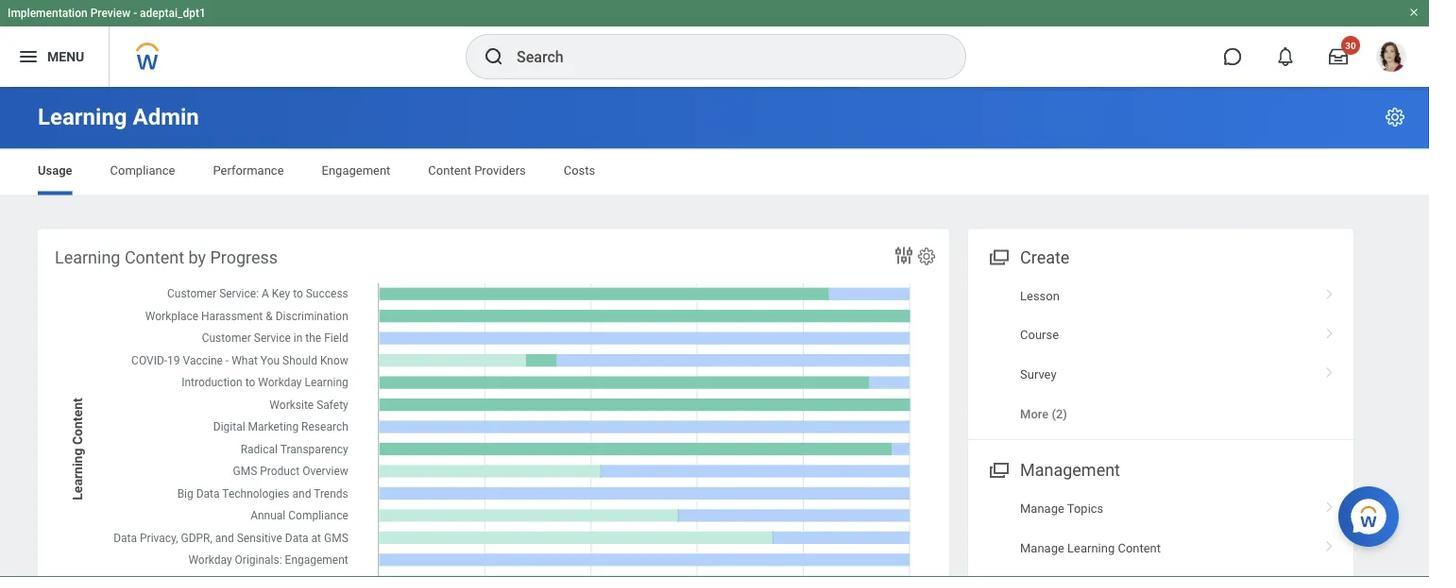 Task type: vqa. For each thing, say whether or not it's contained in the screenshot.
Learning associated with Learning Admin
yes



Task type: describe. For each thing, give the bounding box(es) containing it.
menu group image
[[986, 457, 1011, 482]]

engagement
[[322, 164, 391, 178]]

30
[[1346, 40, 1357, 51]]

close environment banner image
[[1409, 7, 1421, 18]]

list for management
[[969, 490, 1354, 577]]

manage for manage learning content
[[1021, 541, 1065, 555]]

(2)
[[1052, 407, 1068, 421]]

admin
[[133, 103, 199, 130]]

lesson link
[[969, 277, 1354, 316]]

by
[[189, 248, 206, 267]]

inbox large image
[[1330, 47, 1349, 66]]

manage learning content
[[1021, 541, 1162, 555]]

notifications large image
[[1277, 47, 1296, 66]]

performance
[[213, 164, 284, 178]]

menu banner
[[0, 0, 1430, 87]]

preview
[[90, 7, 131, 20]]

-
[[133, 7, 137, 20]]

more
[[1021, 407, 1049, 421]]

0 vertical spatial content
[[428, 164, 472, 178]]

chevron right image for survey
[[1318, 361, 1343, 379]]

list for create
[[969, 277, 1354, 434]]

create
[[1021, 248, 1070, 267]]

implementation
[[8, 7, 88, 20]]

learning admin
[[38, 103, 199, 130]]

content inside manage learning content link
[[1118, 541, 1162, 555]]

chevron right image for course
[[1318, 321, 1343, 340]]

providers
[[475, 164, 526, 178]]

usage
[[38, 164, 72, 178]]

learning for learning admin
[[38, 103, 127, 130]]

manage topics link
[[969, 490, 1354, 529]]

survey link
[[969, 355, 1354, 394]]

configure and view chart data image
[[893, 244, 916, 267]]



Task type: locate. For each thing, give the bounding box(es) containing it.
list containing manage topics
[[969, 490, 1354, 577]]

1 vertical spatial learning
[[55, 248, 120, 267]]

learning down usage
[[55, 248, 120, 267]]

chevron right image
[[1318, 282, 1343, 301], [1318, 321, 1343, 340], [1318, 495, 1343, 514], [1318, 574, 1343, 577]]

chevron right image inside lesson link
[[1318, 282, 1343, 301]]

tab list
[[19, 150, 1411, 195]]

configure this page image
[[1385, 106, 1407, 129]]

more (2) link
[[969, 394, 1354, 434]]

chevron right image inside manage learning content link
[[1318, 535, 1343, 554]]

learning down topics
[[1068, 541, 1115, 555]]

content providers
[[428, 164, 526, 178]]

implementation preview -   adeptai_dpt1
[[8, 7, 206, 20]]

2 vertical spatial learning
[[1068, 541, 1115, 555]]

learning content by progress
[[55, 248, 278, 267]]

profile logan mcneil image
[[1377, 42, 1407, 76]]

0 vertical spatial chevron right image
[[1318, 361, 1343, 379]]

4 chevron right image from the top
[[1318, 574, 1343, 577]]

content inside learning content by progress 'element'
[[125, 248, 184, 267]]

learning up usage
[[38, 103, 127, 130]]

learning admin main content
[[0, 87, 1430, 577]]

Search Workday  search field
[[517, 36, 927, 78]]

0 vertical spatial learning
[[38, 103, 127, 130]]

content down manage topics link
[[1118, 541, 1162, 555]]

list containing lesson
[[969, 277, 1354, 434]]

manage for manage topics
[[1021, 502, 1065, 516]]

adeptai_dpt1
[[140, 7, 206, 20]]

tab list inside learning admin main content
[[19, 150, 1411, 195]]

manage left topics
[[1021, 502, 1065, 516]]

manage down manage topics
[[1021, 541, 1065, 555]]

justify image
[[17, 45, 40, 68]]

3 chevron right image from the top
[[1318, 495, 1343, 514]]

configure learning content by progress image
[[917, 246, 938, 267]]

1 manage from the top
[[1021, 502, 1065, 516]]

0 vertical spatial list
[[969, 277, 1354, 434]]

chevron right image for lesson
[[1318, 282, 1343, 301]]

content
[[428, 164, 472, 178], [125, 248, 184, 267], [1118, 541, 1162, 555]]

learning inside list
[[1068, 541, 1115, 555]]

survey
[[1021, 367, 1057, 381]]

30 button
[[1318, 36, 1361, 78]]

more (2) button
[[1021, 405, 1068, 423]]

menu
[[47, 49, 84, 64]]

0 horizontal spatial content
[[125, 248, 184, 267]]

2 list from the top
[[969, 490, 1354, 577]]

1 vertical spatial chevron right image
[[1318, 535, 1343, 554]]

management
[[1021, 461, 1121, 481]]

course link
[[969, 316, 1354, 355]]

list
[[969, 277, 1354, 434], [969, 490, 1354, 577]]

topics
[[1068, 502, 1104, 516]]

2 manage from the top
[[1021, 541, 1065, 555]]

1 vertical spatial list
[[969, 490, 1354, 577]]

tab list containing usage
[[19, 150, 1411, 195]]

1 list from the top
[[969, 277, 1354, 434]]

1 chevron right image from the top
[[1318, 361, 1343, 379]]

costs
[[564, 164, 596, 178]]

manage
[[1021, 502, 1065, 516], [1021, 541, 1065, 555]]

2 chevron right image from the top
[[1318, 535, 1343, 554]]

1 chevron right image from the top
[[1318, 282, 1343, 301]]

content left providers
[[428, 164, 472, 178]]

learning
[[38, 103, 127, 130], [55, 248, 120, 267], [1068, 541, 1115, 555]]

1 horizontal spatial content
[[428, 164, 472, 178]]

menu group image
[[986, 243, 1011, 269]]

chevron right image
[[1318, 361, 1343, 379], [1318, 535, 1343, 554]]

chevron right image for manage learning content
[[1318, 535, 1343, 554]]

more (2)
[[1021, 407, 1068, 421]]

content left by
[[125, 248, 184, 267]]

course
[[1021, 328, 1060, 342]]

chevron right image inside manage topics link
[[1318, 495, 1343, 514]]

search image
[[483, 45, 506, 68]]

manage topics
[[1021, 502, 1104, 516]]

compliance
[[110, 164, 175, 178]]

0 vertical spatial manage
[[1021, 502, 1065, 516]]

1 vertical spatial content
[[125, 248, 184, 267]]

manage learning content link
[[969, 529, 1354, 568]]

2 horizontal spatial content
[[1118, 541, 1162, 555]]

progress
[[210, 248, 278, 267]]

1 vertical spatial manage
[[1021, 541, 1065, 555]]

chevron right image for manage topics
[[1318, 495, 1343, 514]]

learning content by progress element
[[38, 229, 950, 577]]

learning inside 'element'
[[55, 248, 120, 267]]

chevron right image inside survey link
[[1318, 361, 1343, 379]]

chevron right image inside course link
[[1318, 321, 1343, 340]]

learning for learning content by progress
[[55, 248, 120, 267]]

menu button
[[0, 26, 109, 87]]

lesson
[[1021, 289, 1060, 303]]

2 vertical spatial content
[[1118, 541, 1162, 555]]

2 chevron right image from the top
[[1318, 321, 1343, 340]]



